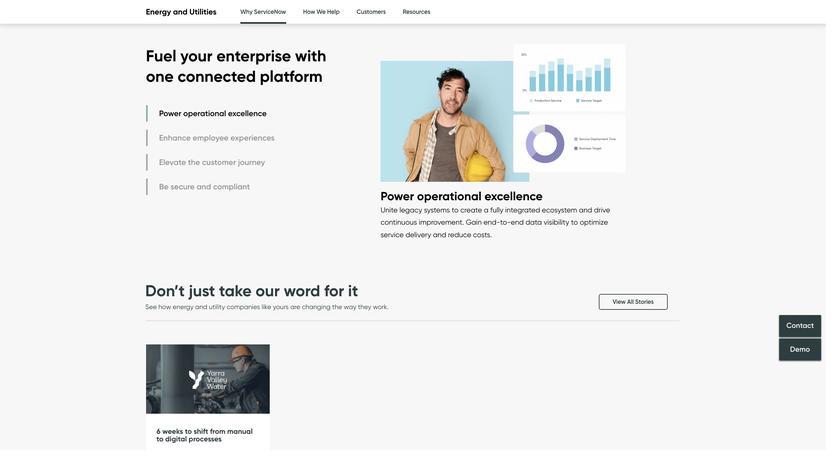 Task type: describe. For each thing, give the bounding box(es) containing it.
utilities
[[190, 7, 217, 17]]

view all stories link
[[599, 294, 668, 310]]

visibility
[[544, 218, 570, 227]]

elevate the customer journey link
[[146, 154, 276, 170]]

and inside don't just take our word for it see how energy and utility companies like yours are changing the way they work.
[[195, 303, 207, 311]]

and right the 'secure'
[[197, 182, 211, 191]]

customers link
[[357, 0, 386, 24]]

data
[[526, 218, 542, 227]]

and right "energy"
[[173, 7, 188, 17]]

operational for power operational excellence unite legacy systems to create a fully integrated ecosystem and drive continuous improvement. gain end-to-end data visibility to optimize service delivery and reduce costs.
[[417, 189, 482, 203]]

end-
[[484, 218, 501, 227]]

platform
[[260, 66, 323, 86]]

journey
[[238, 157, 265, 167]]

and up optimize on the right of the page
[[579, 206, 593, 214]]

contact link
[[780, 315, 822, 337]]

connected
[[178, 66, 256, 86]]

help
[[327, 8, 340, 16]]

6 weeks to shift from manual to digital processes
[[157, 427, 253, 444]]

reduce
[[448, 230, 472, 239]]

to left shift
[[185, 427, 192, 436]]

shift
[[194, 427, 208, 436]]

unite
[[381, 206, 398, 214]]

power for power operational excellence unite legacy systems to create a fully integrated ecosystem and drive continuous improvement. gain end-to-end data visibility to optimize service delivery and reduce costs.
[[381, 189, 414, 203]]

digital
[[165, 435, 187, 444]]

power operational excellence unite legacy systems to create a fully integrated ecosystem and drive continuous improvement. gain end-to-end data visibility to optimize service delivery and reduce costs.
[[381, 189, 611, 239]]

fuel your enterprise with one connected platform
[[146, 46, 327, 86]]

why servicenow
[[240, 8, 286, 16]]

enhance employee experiences link
[[146, 130, 276, 146]]

why servicenow link
[[240, 0, 286, 26]]

servicenow
[[254, 8, 286, 16]]

how
[[159, 303, 171, 311]]

word
[[284, 281, 320, 301]]

employee
[[193, 133, 229, 143]]

weeks
[[162, 427, 183, 436]]

changing
[[302, 303, 331, 311]]

optimize
[[580, 218, 608, 227]]

enhance employee experiences
[[159, 133, 275, 143]]

all
[[628, 298, 634, 305]]

demo
[[791, 345, 811, 354]]

experiences
[[231, 133, 275, 143]]

way
[[344, 303, 357, 311]]

work.
[[373, 303, 389, 311]]

be secure and compliant link
[[146, 178, 276, 195]]

utility worker next to a service target and business target graph. image
[[381, 38, 626, 189]]

service
[[381, 230, 404, 239]]

it
[[348, 281, 358, 301]]

secure
[[171, 182, 195, 191]]

we
[[317, 8, 326, 16]]

create
[[461, 206, 482, 214]]

engie logo image
[[146, 344, 270, 414]]

contact
[[787, 321, 815, 330]]

delivery
[[406, 230, 432, 239]]

power operational excellence link
[[146, 105, 276, 122]]

energy
[[173, 303, 194, 311]]

systems
[[424, 206, 450, 214]]

view
[[613, 298, 626, 305]]

for
[[324, 281, 344, 301]]

like
[[262, 303, 271, 311]]

companies
[[227, 303, 260, 311]]

be
[[159, 182, 169, 191]]

compliant
[[213, 182, 250, 191]]

demo link
[[780, 339, 822, 360]]



Task type: locate. For each thing, give the bounding box(es) containing it.
0 vertical spatial operational
[[183, 109, 226, 118]]

to left 'create'
[[452, 206, 459, 214]]

energy and utilities
[[146, 7, 217, 17]]

are
[[291, 303, 300, 311]]

improvement.
[[419, 218, 464, 227]]

0 horizontal spatial excellence
[[228, 109, 267, 118]]

from
[[210, 427, 226, 436]]

to
[[452, 206, 459, 214], [572, 218, 578, 227], [185, 427, 192, 436], [157, 435, 164, 444]]

take
[[219, 281, 252, 301]]

customer
[[202, 157, 236, 167]]

1 horizontal spatial excellence
[[485, 189, 543, 203]]

the
[[188, 157, 200, 167], [332, 303, 342, 311]]

ecosystem
[[542, 206, 578, 214]]

a
[[484, 206, 489, 214]]

drive
[[594, 206, 611, 214]]

the right elevate
[[188, 157, 200, 167]]

gain
[[466, 218, 482, 227]]

legacy
[[400, 206, 422, 214]]

fuel
[[146, 46, 177, 66]]

resources link
[[403, 0, 431, 24]]

1 vertical spatial power
[[381, 189, 414, 203]]

excellence
[[228, 109, 267, 118], [485, 189, 543, 203]]

0 vertical spatial power
[[159, 109, 181, 118]]

0 horizontal spatial the
[[188, 157, 200, 167]]

power up 'unite' at the top left of page
[[381, 189, 414, 203]]

excellence for power operational excellence
[[228, 109, 267, 118]]

don't
[[145, 281, 185, 301]]

yours
[[273, 303, 289, 311]]

enhance
[[159, 133, 191, 143]]

manual
[[227, 427, 253, 436]]

stories
[[636, 298, 654, 305]]

elevate the customer journey
[[159, 157, 265, 167]]

excellence inside power operational excellence unite legacy systems to create a fully integrated ecosystem and drive continuous improvement. gain end-to-end data visibility to optimize service delivery and reduce costs.
[[485, 189, 543, 203]]

to left digital
[[157, 435, 164, 444]]

the left way on the left bottom
[[332, 303, 342, 311]]

the inside don't just take our word for it see how energy and utility companies like yours are changing the way they work.
[[332, 303, 342, 311]]

integrated
[[506, 206, 541, 214]]

0 vertical spatial excellence
[[228, 109, 267, 118]]

1 vertical spatial operational
[[417, 189, 482, 203]]

your
[[180, 46, 213, 66]]

utility
[[209, 303, 225, 311]]

and
[[173, 7, 188, 17], [197, 182, 211, 191], [579, 206, 593, 214], [433, 230, 447, 239], [195, 303, 207, 311]]

excellence up experiences at the top left of page
[[228, 109, 267, 118]]

excellence for power operational excellence unite legacy systems to create a fully integrated ecosystem and drive continuous improvement. gain end-to-end data visibility to optimize service delivery and reduce costs.
[[485, 189, 543, 203]]

view all stories
[[613, 298, 654, 305]]

customers
[[357, 8, 386, 16]]

processes
[[189, 435, 222, 444]]

our
[[256, 281, 280, 301]]

power
[[159, 109, 181, 118], [381, 189, 414, 203]]

see
[[145, 303, 157, 311]]

and down improvement. at the right of page
[[433, 230, 447, 239]]

operational up systems
[[417, 189, 482, 203]]

why
[[240, 8, 253, 16]]

fully
[[491, 206, 504, 214]]

be secure and compliant
[[159, 182, 250, 191]]

operational
[[183, 109, 226, 118], [417, 189, 482, 203]]

operational inside power operational excellence unite legacy systems to create a fully integrated ecosystem and drive continuous improvement. gain end-to-end data visibility to optimize service delivery and reduce costs.
[[417, 189, 482, 203]]

0 horizontal spatial operational
[[183, 109, 226, 118]]

how we help link
[[303, 0, 340, 24]]

how we help
[[303, 8, 340, 16]]

one
[[146, 66, 174, 86]]

resources
[[403, 8, 431, 16]]

operational up employee
[[183, 109, 226, 118]]

excellence up integrated
[[485, 189, 543, 203]]

to right visibility
[[572, 218, 578, 227]]

power for power operational excellence
[[159, 109, 181, 118]]

elevate
[[159, 157, 186, 167]]

1 vertical spatial the
[[332, 303, 342, 311]]

6
[[157, 427, 161, 436]]

just
[[189, 281, 215, 301]]

don't just take our word for it see how energy and utility companies like yours are changing the way they work.
[[145, 281, 389, 311]]

they
[[358, 303, 372, 311]]

0 horizontal spatial power
[[159, 109, 181, 118]]

power inside power operational excellence unite legacy systems to create a fully integrated ecosystem and drive continuous improvement. gain end-to-end data visibility to optimize service delivery and reduce costs.
[[381, 189, 414, 203]]

energy
[[146, 7, 171, 17]]

1 horizontal spatial power
[[381, 189, 414, 203]]

how
[[303, 8, 315, 16]]

continuous
[[381, 218, 417, 227]]

and left utility
[[195, 303, 207, 311]]

1 horizontal spatial the
[[332, 303, 342, 311]]

1 horizontal spatial operational
[[417, 189, 482, 203]]

0 vertical spatial the
[[188, 157, 200, 167]]

to-
[[501, 218, 511, 227]]

1 vertical spatial excellence
[[485, 189, 543, 203]]

power operational excellence
[[159, 109, 267, 118]]

with
[[295, 46, 327, 66]]

operational for power operational excellence
[[183, 109, 226, 118]]

power up enhance
[[159, 109, 181, 118]]

enterprise
[[217, 46, 291, 66]]

costs.
[[473, 230, 492, 239]]

end
[[511, 218, 524, 227]]



Task type: vqa. For each thing, say whether or not it's contained in the screenshot.
companies
yes



